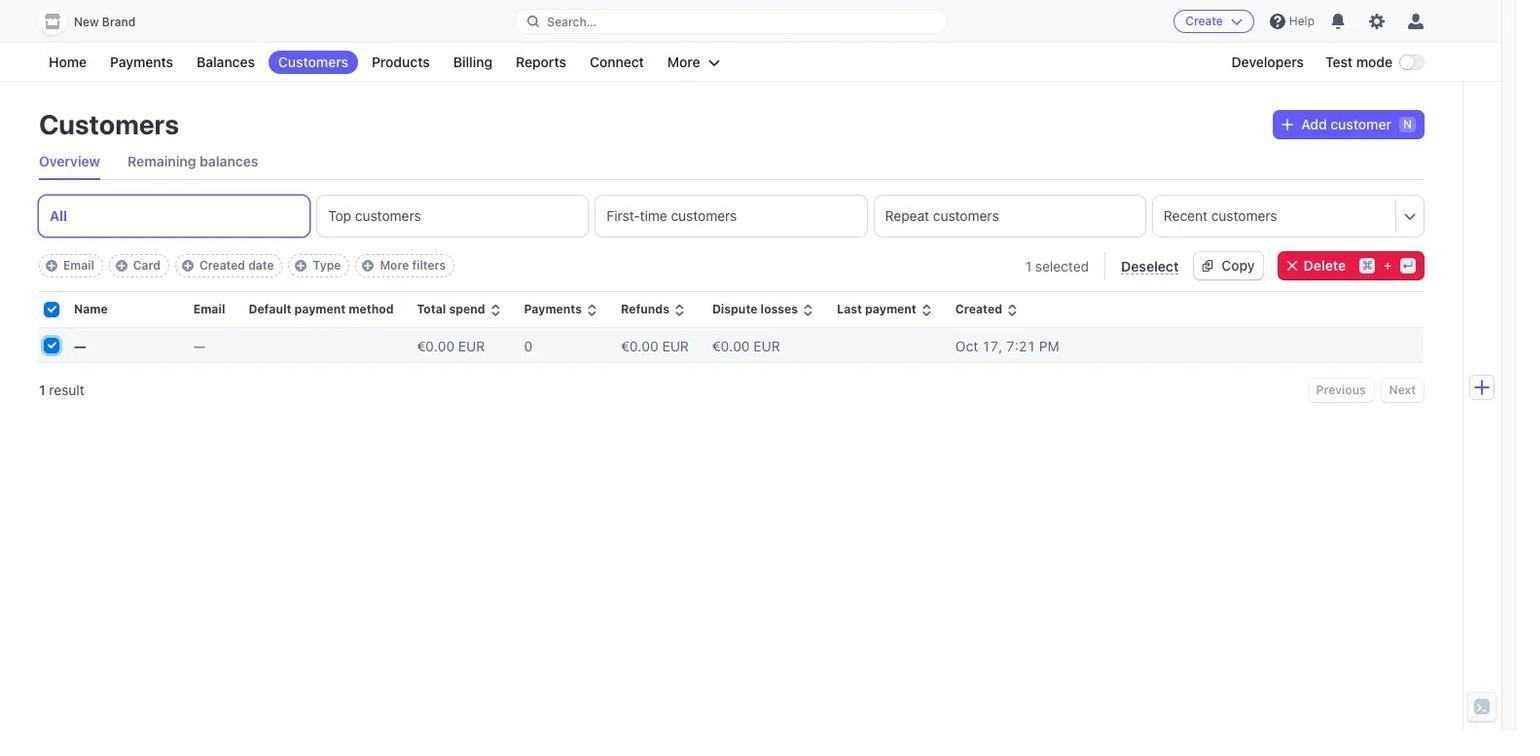 Task type: describe. For each thing, give the bounding box(es) containing it.
date
[[248, 258, 274, 273]]

billing
[[453, 54, 493, 70]]

spend
[[449, 302, 485, 316]]

copy
[[1222, 257, 1256, 274]]

create button
[[1174, 10, 1255, 33]]

2 €0.00 eur link from the left
[[621, 330, 713, 362]]

previous button
[[1309, 379, 1374, 402]]

type
[[313, 258, 341, 273]]

created date
[[200, 258, 274, 273]]

— for first the — link from the left
[[74, 337, 86, 354]]

1 — link from the left
[[74, 330, 131, 362]]

name
[[74, 302, 108, 316]]

0 vertical spatial payments
[[110, 54, 173, 70]]

7:21
[[1007, 337, 1036, 354]]

more filters
[[380, 258, 446, 273]]

more for more filters
[[380, 258, 409, 273]]

developers link
[[1222, 51, 1314, 74]]

connect
[[590, 54, 644, 70]]

all
[[50, 207, 67, 224]]

default
[[249, 302, 291, 316]]

repeat customers
[[886, 207, 999, 224]]

payment for default
[[294, 302, 346, 316]]

total spend
[[417, 302, 485, 316]]

developers
[[1232, 54, 1305, 70]]

balances
[[197, 54, 255, 70]]

svg image inside copy button
[[1203, 260, 1214, 272]]

0 vertical spatial svg image
[[1282, 119, 1294, 131]]

n
[[1404, 117, 1413, 131]]

help button
[[1263, 6, 1323, 37]]

first-time customers
[[607, 207, 737, 224]]

3 €0.00 eur link from the left
[[713, 330, 837, 362]]

new
[[74, 15, 99, 29]]

add customer
[[1302, 116, 1392, 132]]

⌘
[[1363, 258, 1373, 273]]

add more filters image
[[363, 260, 374, 272]]

remaining
[[128, 153, 196, 169]]

0 link
[[524, 330, 621, 362]]

connect link
[[580, 51, 654, 74]]

losses
[[761, 302, 798, 316]]

3 eur from the left
[[754, 337, 780, 354]]

brand
[[102, 15, 135, 29]]

home link
[[39, 51, 96, 74]]

17,
[[982, 337, 1003, 354]]

mode
[[1357, 54, 1393, 70]]

balances link
[[187, 51, 265, 74]]

customers for top customers
[[355, 207, 421, 224]]

more for more
[[668, 54, 701, 70]]

+
[[1385, 258, 1392, 273]]

filters
[[412, 258, 446, 273]]

deselect button
[[1122, 254, 1179, 278]]

Select Item checkbox
[[45, 339, 58, 353]]

new brand button
[[39, 8, 155, 35]]

test
[[1326, 54, 1353, 70]]

deselect
[[1122, 257, 1179, 274]]

1 vertical spatial customers
[[39, 108, 179, 140]]

created for created date
[[200, 258, 245, 273]]

toolbar containing email
[[39, 254, 455, 277]]

1 €0.00 eur link from the left
[[417, 330, 524, 362]]

customers link
[[269, 51, 358, 74]]

payments link
[[100, 51, 183, 74]]

card
[[133, 258, 161, 273]]

top
[[328, 207, 352, 224]]

products
[[372, 54, 430, 70]]

previous
[[1317, 383, 1366, 397]]

oct 17, 7:21 pm
[[956, 337, 1060, 354]]

€0.00 eur for first €0.00 eur link from right
[[713, 337, 780, 354]]

— for first the — link from right
[[193, 337, 205, 354]]

Search… text field
[[516, 9, 947, 34]]

2 — link from the left
[[193, 330, 249, 362]]

remaining balances link
[[128, 144, 258, 179]]

recent
[[1164, 207, 1208, 224]]

recent customers
[[1164, 207, 1278, 224]]

2 €0.00 from the left
[[621, 337, 659, 354]]

time
[[640, 207, 668, 224]]



Task type: vqa. For each thing, say whether or not it's contained in the screenshot.
More inside the button
yes



Task type: locate. For each thing, give the bounding box(es) containing it.
— link down name
[[74, 330, 131, 362]]

2 eur from the left
[[662, 337, 689, 354]]

first-time customers link
[[596, 196, 867, 237]]

customers up overview
[[39, 108, 179, 140]]

payment down type
[[294, 302, 346, 316]]

€0.00
[[417, 337, 455, 354], [621, 337, 659, 354], [713, 337, 750, 354]]

overview link
[[39, 144, 100, 179]]

1 for 1 selected
[[1026, 257, 1032, 274]]

products link
[[362, 51, 440, 74]]

2 €0.00 eur from the left
[[621, 337, 689, 354]]

€0.00 eur for second €0.00 eur link from left
[[621, 337, 689, 354]]

2 payment from the left
[[866, 302, 917, 316]]

customer
[[1331, 116, 1392, 132]]

customers right repeat
[[933, 207, 999, 224]]

payment
[[294, 302, 346, 316], [866, 302, 917, 316]]

svg image
[[1282, 119, 1294, 131], [1203, 260, 1214, 272]]

1 left result
[[39, 382, 45, 398]]

1 horizontal spatial payments
[[524, 302, 582, 316]]

tab list up first-time customers link
[[39, 144, 1424, 180]]

delete
[[1304, 257, 1347, 274]]

0 vertical spatial created
[[200, 258, 245, 273]]

1 tab list from the top
[[39, 144, 1424, 180]]

2 horizontal spatial eur
[[754, 337, 780, 354]]

€0.00 eur link
[[417, 330, 524, 362], [621, 330, 713, 362], [713, 330, 837, 362]]

Deselect All checkbox
[[45, 303, 58, 316]]

— right select item checkbox
[[74, 337, 86, 354]]

payments up '0' link
[[524, 302, 582, 316]]

oct 17, 7:21 pm link
[[956, 330, 1424, 362]]

created right add created date icon
[[200, 258, 245, 273]]

1 horizontal spatial €0.00 eur
[[621, 337, 689, 354]]

recent customers link
[[1153, 196, 1396, 237]]

pm
[[1040, 337, 1060, 354]]

created up "oct" on the right top
[[956, 302, 1003, 316]]

0 vertical spatial email
[[63, 258, 94, 273]]

created
[[200, 258, 245, 273], [956, 302, 1003, 316]]

test mode
[[1326, 54, 1393, 70]]

payment for last
[[866, 302, 917, 316]]

—
[[74, 337, 86, 354], [193, 337, 205, 354]]

copy button
[[1195, 252, 1263, 279]]

1 customers from the left
[[355, 207, 421, 224]]

customers inside first-time customers link
[[671, 207, 737, 224]]

1 €0.00 eur from the left
[[417, 337, 485, 354]]

4 customers from the left
[[1212, 207, 1278, 224]]

3 customers from the left
[[933, 207, 999, 224]]

customers up copy in the top right of the page
[[1212, 207, 1278, 224]]

0 horizontal spatial payments
[[110, 54, 173, 70]]

€0.00 eur for 3rd €0.00 eur link from the right
[[417, 337, 485, 354]]

all link
[[39, 196, 310, 237]]

email right add email icon
[[63, 258, 94, 273]]

1 payment from the left
[[294, 302, 346, 316]]

0 vertical spatial more
[[668, 54, 701, 70]]

customers right top
[[355, 207, 421, 224]]

↵
[[1403, 258, 1414, 273]]

svg image left add
[[1282, 119, 1294, 131]]

repeat
[[886, 207, 930, 224]]

customers left products on the top left of the page
[[278, 54, 348, 70]]

more
[[668, 54, 701, 70], [380, 258, 409, 273]]

€0.00 eur down dispute losses
[[713, 337, 780, 354]]

1 horizontal spatial 1
[[1026, 257, 1032, 274]]

customers inside repeat customers link
[[933, 207, 999, 224]]

0 horizontal spatial svg image
[[1203, 260, 1214, 272]]

customers inside recent customers link
[[1212, 207, 1278, 224]]

eur
[[458, 337, 485, 354], [662, 337, 689, 354], [754, 337, 780, 354]]

open overflow menu image
[[1405, 210, 1416, 221]]

1 vertical spatial created
[[956, 302, 1003, 316]]

last payment
[[837, 302, 917, 316]]

add
[[1302, 116, 1328, 132]]

1 €0.00 from the left
[[417, 337, 455, 354]]

0 horizontal spatial customers
[[39, 108, 179, 140]]

1 horizontal spatial more
[[668, 54, 701, 70]]

1 left selected
[[1026, 257, 1032, 274]]

new brand
[[74, 15, 135, 29]]

€0.00 down refunds on the left top of page
[[621, 337, 659, 354]]

help
[[1290, 14, 1315, 28]]

method
[[349, 302, 394, 316]]

add created date image
[[182, 260, 194, 272]]

more down search… search field
[[668, 54, 701, 70]]

tab list containing all
[[39, 196, 1424, 237]]

1 vertical spatial email
[[193, 302, 225, 316]]

payments
[[110, 54, 173, 70], [524, 302, 582, 316]]

balances
[[200, 153, 258, 169]]

0 vertical spatial customers
[[278, 54, 348, 70]]

remaining balances
[[128, 153, 258, 169]]

1 horizontal spatial svg image
[[1282, 119, 1294, 131]]

top customers
[[328, 207, 421, 224]]

0 horizontal spatial created
[[200, 258, 245, 273]]

2 — from the left
[[193, 337, 205, 354]]

3 €0.00 from the left
[[713, 337, 750, 354]]

1 horizontal spatial — link
[[193, 330, 249, 362]]

selected
[[1036, 257, 1089, 274]]

1 vertical spatial payments
[[524, 302, 582, 316]]

payment right last
[[866, 302, 917, 316]]

Search… search field
[[516, 9, 947, 34]]

1 horizontal spatial customers
[[278, 54, 348, 70]]

tab list
[[39, 144, 1424, 180], [39, 196, 1424, 237]]

0 horizontal spatial more
[[380, 258, 409, 273]]

more button
[[658, 51, 730, 74]]

2 horizontal spatial €0.00
[[713, 337, 750, 354]]

last
[[837, 302, 863, 316]]

customers for repeat customers
[[933, 207, 999, 224]]

1 vertical spatial more
[[380, 258, 409, 273]]

next button
[[1382, 379, 1424, 402]]

2 customers from the left
[[671, 207, 737, 224]]

€0.00 eur link down losses
[[713, 330, 837, 362]]

eur down dispute losses
[[754, 337, 780, 354]]

add email image
[[46, 260, 57, 272]]

1 vertical spatial 1
[[39, 382, 45, 398]]

add type image
[[295, 260, 307, 272]]

€0.00 eur link down spend at the left top of the page
[[417, 330, 524, 362]]

dispute
[[713, 302, 758, 316]]

1 selected
[[1026, 257, 1089, 274]]

customers for recent customers
[[1212, 207, 1278, 224]]

next
[[1390, 383, 1416, 397]]

eur down spend at the left top of the page
[[458, 337, 485, 354]]

0 horizontal spatial eur
[[458, 337, 485, 354]]

toolbar
[[39, 254, 455, 277]]

overview
[[39, 153, 100, 169]]

dispute losses
[[713, 302, 798, 316]]

1 vertical spatial svg image
[[1203, 260, 1214, 272]]

top customers link
[[318, 196, 588, 237]]

0
[[524, 337, 533, 354]]

customers inside 'top customers' link
[[355, 207, 421, 224]]

reports link
[[506, 51, 576, 74]]

1 vertical spatial tab list
[[39, 196, 1424, 237]]

— link
[[74, 330, 131, 362], [193, 330, 249, 362]]

0 horizontal spatial €0.00
[[417, 337, 455, 354]]

1
[[1026, 257, 1032, 274], [39, 382, 45, 398]]

default payment method
[[249, 302, 394, 316]]

1 horizontal spatial €0.00
[[621, 337, 659, 354]]

home
[[49, 54, 87, 70]]

email down add created date icon
[[193, 302, 225, 316]]

— link down default
[[193, 330, 249, 362]]

svg image left copy in the top right of the page
[[1203, 260, 1214, 272]]

created for created
[[956, 302, 1003, 316]]

1 eur from the left
[[458, 337, 485, 354]]

create
[[1186, 14, 1224, 28]]

0 horizontal spatial — link
[[74, 330, 131, 362]]

2 tab list from the top
[[39, 196, 1424, 237]]

payments down brand
[[110, 54, 173, 70]]

oct
[[956, 337, 979, 354]]

1 horizontal spatial payment
[[866, 302, 917, 316]]

eur down refunds on the left top of page
[[662, 337, 689, 354]]

1 horizontal spatial created
[[956, 302, 1003, 316]]

1 horizontal spatial —
[[193, 337, 205, 354]]

— down add created date icon
[[193, 337, 205, 354]]

1 horizontal spatial eur
[[662, 337, 689, 354]]

first-
[[607, 207, 640, 224]]

more inside button
[[668, 54, 701, 70]]

add card image
[[116, 260, 127, 272]]

0 horizontal spatial email
[[63, 258, 94, 273]]

€0.00 down dispute
[[713, 337, 750, 354]]

search…
[[547, 14, 597, 29]]

repeat customers link
[[875, 196, 1146, 237]]

customers
[[355, 207, 421, 224], [671, 207, 737, 224], [933, 207, 999, 224], [1212, 207, 1278, 224]]

0 vertical spatial 1
[[1026, 257, 1032, 274]]

tab list containing overview
[[39, 144, 1424, 180]]

0 vertical spatial tab list
[[39, 144, 1424, 180]]

€0.00 eur
[[417, 337, 485, 354], [621, 337, 689, 354], [713, 337, 780, 354]]

1 result
[[39, 382, 84, 398]]

customers inside customers link
[[278, 54, 348, 70]]

email
[[63, 258, 94, 273], [193, 302, 225, 316]]

1 — from the left
[[74, 337, 86, 354]]

€0.00 eur link down refunds on the left top of page
[[621, 330, 713, 362]]

1 for 1 result
[[39, 382, 45, 398]]

€0.00 eur down total spend
[[417, 337, 485, 354]]

3 €0.00 eur from the left
[[713, 337, 780, 354]]

0 horizontal spatial €0.00 eur
[[417, 337, 485, 354]]

1 horizontal spatial email
[[193, 302, 225, 316]]

0 horizontal spatial 1
[[39, 382, 45, 398]]

customers right time
[[671, 207, 737, 224]]

0 horizontal spatial —
[[74, 337, 86, 354]]

2 horizontal spatial €0.00 eur
[[713, 337, 780, 354]]

€0.00 eur down refunds on the left top of page
[[621, 337, 689, 354]]

reports
[[516, 54, 567, 70]]

tab list up dispute
[[39, 196, 1424, 237]]

customers
[[278, 54, 348, 70], [39, 108, 179, 140]]

total
[[417, 302, 446, 316]]

€0.00 down total
[[417, 337, 455, 354]]

billing link
[[444, 51, 502, 74]]

0 horizontal spatial payment
[[294, 302, 346, 316]]

refunds
[[621, 302, 670, 316]]

result
[[49, 382, 84, 398]]

more right add more filters icon on the top left of page
[[380, 258, 409, 273]]



